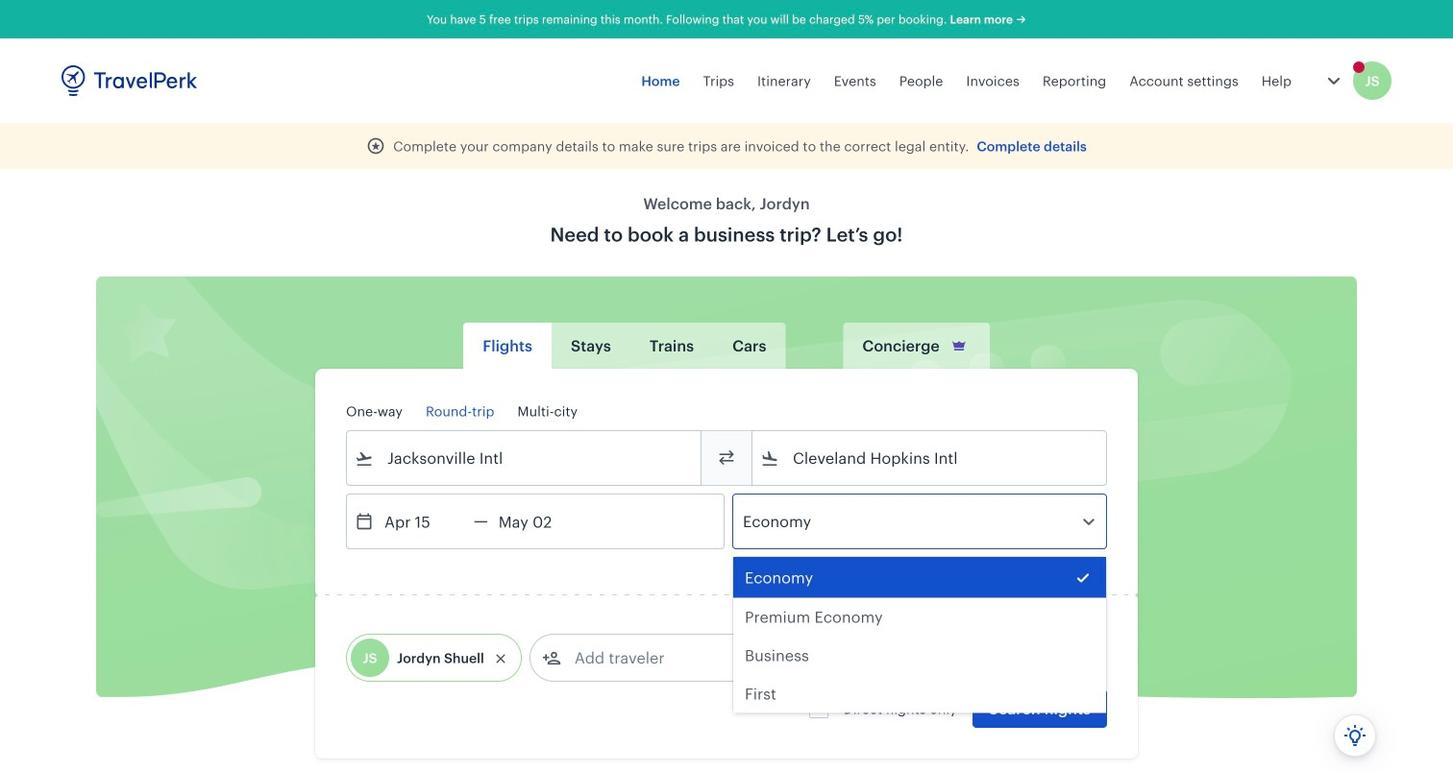 Task type: locate. For each thing, give the bounding box(es) containing it.
Return text field
[[488, 495, 588, 549]]

Add traveler search field
[[561, 643, 761, 674]]



Task type: describe. For each thing, give the bounding box(es) containing it.
To search field
[[780, 443, 1081, 474]]

From search field
[[374, 443, 676, 474]]

Depart text field
[[374, 495, 474, 549]]



Task type: vqa. For each thing, say whether or not it's contained in the screenshot.
Return text box
yes



